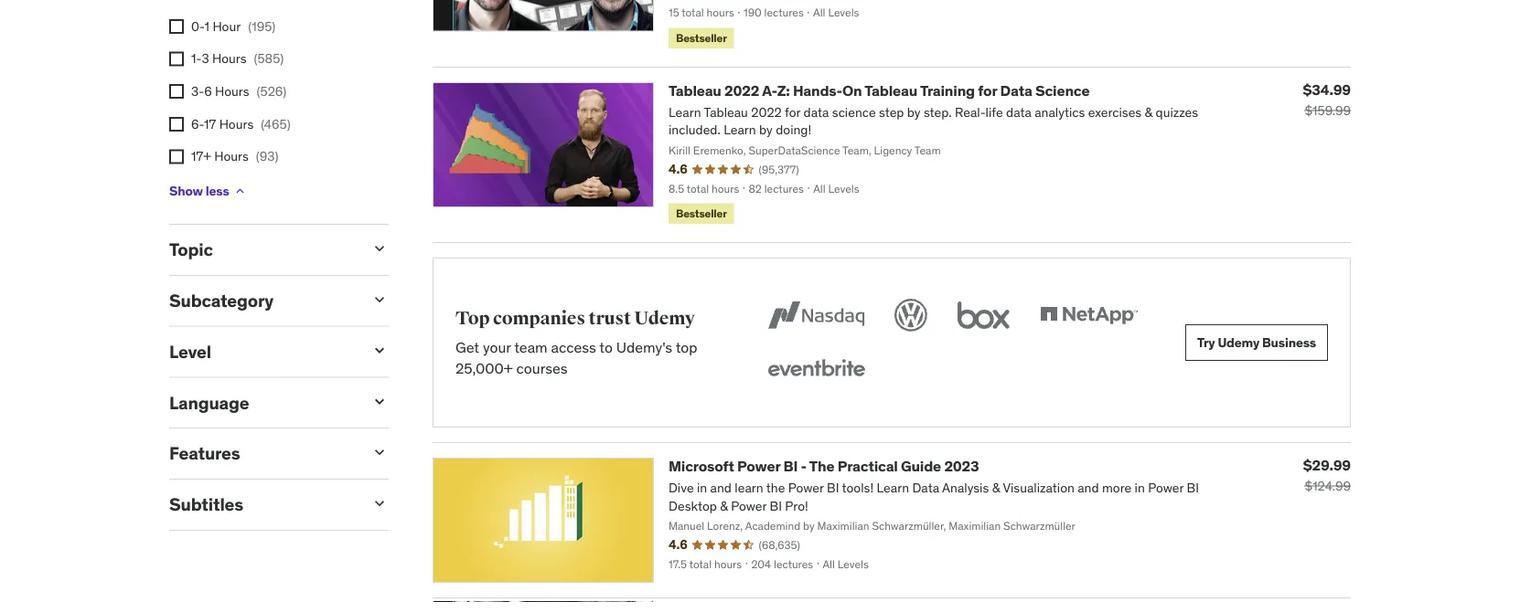 Task type: locate. For each thing, give the bounding box(es) containing it.
6-17 hours (465)
[[191, 116, 291, 132]]

small image
[[370, 342, 389, 360], [370, 495, 389, 513]]

3-6 hours (526)
[[191, 83, 287, 99]]

1 xsmall image from the top
[[169, 52, 184, 66]]

tableau 2022 a-z: hands-on tableau training for data science link
[[669, 81, 1090, 100]]

power
[[737, 457, 780, 476]]

xsmall image left 6- at the left of page
[[169, 117, 184, 132]]

3 small image from the top
[[370, 393, 389, 411]]

xsmall image left 3-
[[169, 84, 184, 99]]

2 xsmall image from the top
[[169, 84, 184, 99]]

show less
[[169, 183, 229, 199]]

your
[[483, 338, 511, 357]]

xsmall image
[[169, 52, 184, 66], [169, 84, 184, 99]]

-
[[801, 457, 807, 476]]

nasdaq image
[[764, 295, 869, 336]]

1-
[[191, 50, 202, 67]]

courses
[[516, 359, 568, 378]]

bi
[[783, 457, 798, 476]]

show
[[169, 183, 203, 199]]

(93)
[[256, 148, 278, 165]]

less
[[205, 183, 229, 199]]

hours right '17+'
[[214, 148, 249, 165]]

0 vertical spatial udemy
[[634, 308, 695, 330]]

subcategory
[[169, 290, 273, 312]]

on
[[842, 81, 862, 100]]

1 vertical spatial small image
[[370, 495, 389, 513]]

netapp image
[[1036, 295, 1142, 336]]

1 small image from the top
[[370, 240, 389, 258]]

2022
[[724, 81, 759, 100]]

features button
[[169, 443, 356, 465]]

$159.99
[[1305, 102, 1351, 119]]

guide
[[901, 457, 941, 476]]

4 small image from the top
[[370, 444, 389, 462]]

xsmall image
[[169, 19, 184, 34], [169, 117, 184, 132], [169, 149, 184, 164], [233, 184, 247, 198]]

hours
[[212, 50, 247, 67], [215, 83, 249, 99], [219, 116, 254, 132], [214, 148, 249, 165]]

1 vertical spatial udemy
[[1218, 334, 1260, 351]]

trust
[[589, 308, 631, 330]]

z:
[[777, 81, 790, 100]]

small image
[[370, 240, 389, 258], [370, 291, 389, 309], [370, 393, 389, 411], [370, 444, 389, 462]]

subcategory button
[[169, 290, 356, 312]]

xsmall image left 0-
[[169, 19, 184, 34]]

2 tableau from the left
[[865, 81, 917, 100]]

tableau right on
[[865, 81, 917, 100]]

1 horizontal spatial udemy
[[1218, 334, 1260, 351]]

$29.99
[[1303, 456, 1351, 475]]

1 small image from the top
[[370, 342, 389, 360]]

3-
[[191, 83, 204, 99]]

(585)
[[254, 50, 284, 67]]

level
[[169, 341, 211, 363]]

udemy
[[634, 308, 695, 330], [1218, 334, 1260, 351]]

for
[[978, 81, 997, 100]]

small image for subtitles
[[370, 495, 389, 513]]

hours for 6-17 hours
[[219, 116, 254, 132]]

xsmall image for 6-
[[169, 117, 184, 132]]

$124.99
[[1305, 478, 1351, 495]]

xsmall image left 1-
[[169, 52, 184, 66]]

0 horizontal spatial udemy
[[634, 308, 695, 330]]

xsmall image for 1-
[[169, 52, 184, 66]]

0 vertical spatial xsmall image
[[169, 52, 184, 66]]

try udemy business
[[1197, 334, 1316, 351]]

training
[[920, 81, 975, 100]]

tableau left 2022
[[669, 81, 721, 100]]

features
[[169, 443, 240, 465]]

show less button
[[169, 173, 247, 209]]

tableau
[[669, 81, 721, 100], [865, 81, 917, 100]]

0 vertical spatial small image
[[370, 342, 389, 360]]

1 horizontal spatial tableau
[[865, 81, 917, 100]]

hours right the '6'
[[215, 83, 249, 99]]

udemy up the udemy's
[[634, 308, 695, 330]]

udemy right try
[[1218, 334, 1260, 351]]

hands-
[[793, 81, 842, 100]]

a-
[[762, 81, 777, 100]]

1 vertical spatial xsmall image
[[169, 84, 184, 99]]

17
[[204, 116, 216, 132]]

xsmall image right 'less'
[[233, 184, 247, 198]]

language
[[169, 392, 249, 414]]

subtitles button
[[169, 494, 356, 516]]

2 small image from the top
[[370, 495, 389, 513]]

to
[[599, 338, 613, 357]]

0-
[[191, 18, 204, 34]]

xsmall image left '17+'
[[169, 149, 184, 164]]

hours right 3
[[212, 50, 247, 67]]

2 small image from the top
[[370, 291, 389, 309]]

get
[[455, 338, 479, 357]]

0 horizontal spatial tableau
[[669, 81, 721, 100]]

volkswagen image
[[891, 295, 931, 336]]

hours right "17"
[[219, 116, 254, 132]]

1-3 hours (585)
[[191, 50, 284, 67]]



Task type: describe. For each thing, give the bounding box(es) containing it.
level button
[[169, 341, 356, 363]]

microsoft power bi - the practical guide 2023 link
[[669, 457, 979, 476]]

try
[[1197, 334, 1215, 351]]

access
[[551, 338, 596, 357]]

$34.99
[[1303, 80, 1351, 99]]

eventbrite image
[[764, 350, 869, 391]]

small image for language
[[370, 393, 389, 411]]

practical
[[838, 457, 898, 476]]

hours for 3-6 hours
[[215, 83, 249, 99]]

small image for level
[[370, 342, 389, 360]]

business
[[1262, 334, 1316, 351]]

the
[[809, 457, 834, 476]]

team
[[514, 338, 548, 357]]

(465)
[[261, 116, 291, 132]]

microsoft power bi - the practical guide 2023
[[669, 457, 979, 476]]

microsoft
[[669, 457, 734, 476]]

small image for features
[[370, 444, 389, 462]]

top
[[676, 338, 697, 357]]

(195)
[[248, 18, 276, 34]]

data
[[1000, 81, 1032, 100]]

top
[[455, 308, 490, 330]]

tableau 2022 a-z: hands-on tableau training for data science
[[669, 81, 1090, 100]]

try udemy business link
[[1185, 325, 1328, 361]]

1 tableau from the left
[[669, 81, 721, 100]]

companies
[[493, 308, 585, 330]]

2023
[[944, 457, 979, 476]]

topic
[[169, 239, 213, 261]]

xsmall image for 3-
[[169, 84, 184, 99]]

top companies trust udemy get your team access to udemy's top 25,000+ courses
[[455, 308, 697, 378]]

0-1 hour (195)
[[191, 18, 276, 34]]

3
[[202, 50, 209, 67]]

1
[[204, 18, 209, 34]]

$29.99 $124.99
[[1303, 456, 1351, 495]]

udemy inside top companies trust udemy get your team access to udemy's top 25,000+ courses
[[634, 308, 695, 330]]

subtitles
[[169, 494, 243, 516]]

udemy's
[[616, 338, 672, 357]]

science
[[1035, 81, 1090, 100]]

17+
[[191, 148, 211, 165]]

xsmall image for 17+
[[169, 149, 184, 164]]

language button
[[169, 392, 356, 414]]

25,000+
[[455, 359, 513, 378]]

xsmall image inside show less button
[[233, 184, 247, 198]]

$34.99 $159.99
[[1303, 80, 1351, 119]]

small image for topic
[[370, 240, 389, 258]]

hour
[[213, 18, 241, 34]]

hours for 1-3 hours
[[212, 50, 247, 67]]

6-
[[191, 116, 204, 132]]

6
[[204, 83, 212, 99]]

box image
[[953, 295, 1014, 336]]

(526)
[[257, 83, 287, 99]]

xsmall image for 0-
[[169, 19, 184, 34]]

17+ hours (93)
[[191, 148, 278, 165]]

topic button
[[169, 239, 356, 261]]

small image for subcategory
[[370, 291, 389, 309]]



Task type: vqa. For each thing, say whether or not it's contained in the screenshot.
Language
yes



